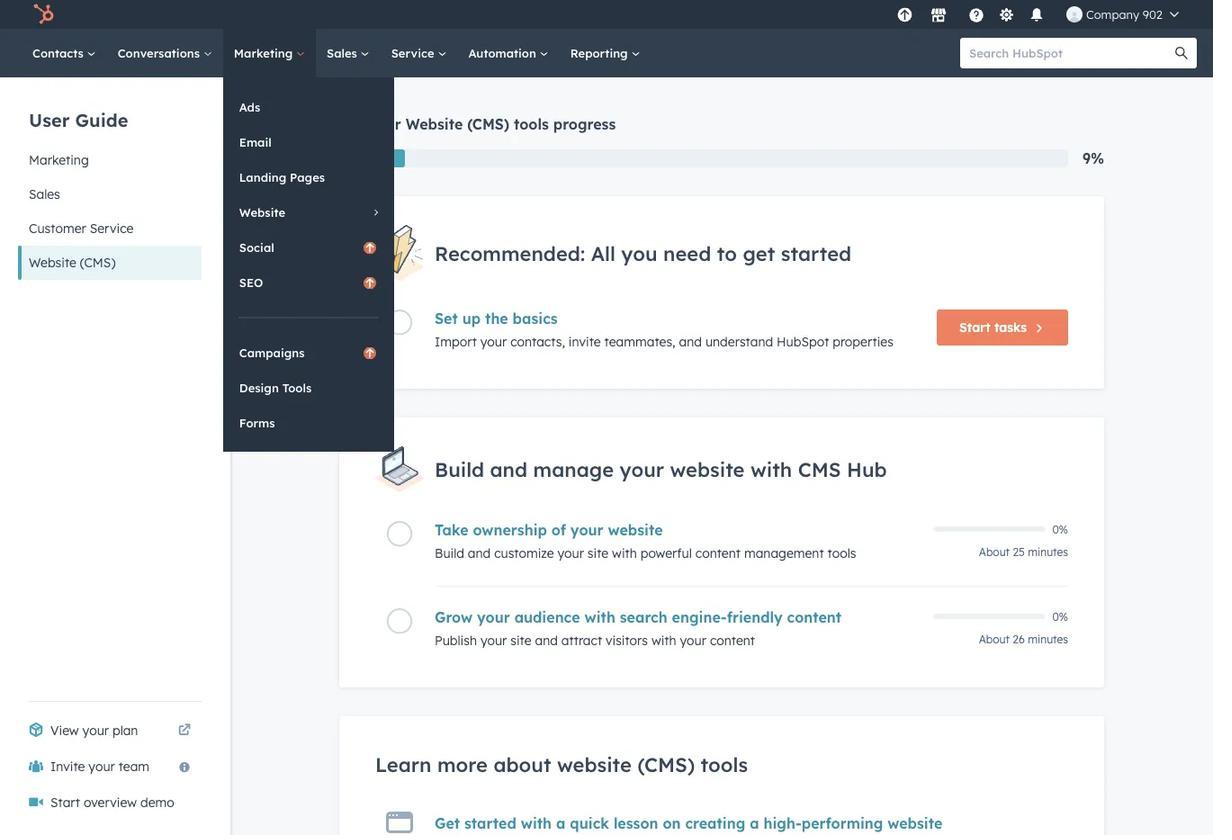 Task type: locate. For each thing, give the bounding box(es) containing it.
0 vertical spatial service
[[391, 45, 438, 60]]

service inside button
[[90, 221, 134, 236]]

sales button
[[18, 177, 202, 212]]

learn
[[375, 753, 432, 778]]

sales up customer
[[29, 186, 60, 202]]

1 horizontal spatial website
[[239, 205, 286, 220]]

2 horizontal spatial tools
[[828, 546, 857, 561]]

with left powerful
[[612, 546, 637, 561]]

0 horizontal spatial tools
[[514, 115, 549, 133]]

your down of
[[558, 546, 584, 561]]

with down grow your audience with search engine-friendly content button
[[652, 633, 677, 649]]

attract
[[562, 633, 602, 649]]

take
[[435, 521, 469, 539]]

your
[[368, 115, 401, 133]]

1 horizontal spatial service
[[391, 45, 438, 60]]

about left 26
[[979, 633, 1010, 647]]

(cms) up "on"
[[638, 753, 695, 778]]

1 vertical spatial 0%
[[1053, 610, 1069, 624]]

0% for grow your audience with search engine-friendly content
[[1053, 610, 1069, 624]]

creating
[[686, 814, 746, 832]]

site inside grow your audience with search engine-friendly content publish your site and attract visitors with your content
[[511, 633, 532, 649]]

and up the ownership
[[490, 457, 528, 482]]

conversations link
[[107, 29, 223, 77]]

1 horizontal spatial a
[[750, 814, 760, 832]]

marketing menu
[[223, 77, 394, 452]]

website for website (cms)
[[29, 255, 76, 271]]

website down "landing"
[[239, 205, 286, 220]]

1 vertical spatial minutes
[[1028, 633, 1069, 647]]

quick
[[570, 814, 610, 832]]

your right publish
[[481, 633, 507, 649]]

0% for take ownership of your website
[[1053, 523, 1069, 536]]

publish
[[435, 633, 477, 649]]

0 vertical spatial start
[[960, 320, 991, 336]]

user guide
[[29, 109, 128, 131]]

site down "audience"
[[511, 633, 532, 649]]

hubspot link
[[22, 4, 68, 25]]

1 vertical spatial (cms)
[[80, 255, 116, 271]]

progress
[[554, 115, 616, 133]]

import
[[435, 334, 477, 350]]

start down invite
[[50, 795, 80, 811]]

website
[[670, 457, 745, 482], [608, 521, 663, 539], [557, 753, 632, 778], [888, 814, 943, 832]]

reporting link
[[560, 29, 651, 77]]

0 vertical spatial build
[[435, 457, 484, 482]]

0 horizontal spatial website
[[29, 255, 76, 271]]

sales up ads link
[[327, 45, 361, 60]]

start
[[960, 320, 991, 336], [50, 795, 80, 811]]

0 vertical spatial minutes
[[1028, 546, 1069, 559]]

and down the take
[[468, 546, 491, 561]]

0 horizontal spatial start
[[50, 795, 80, 811]]

1 horizontal spatial start
[[960, 320, 991, 336]]

website right performing
[[888, 814, 943, 832]]

design tools link
[[223, 371, 394, 405]]

1 about from the top
[[980, 546, 1010, 559]]

email link
[[223, 125, 394, 159]]

user
[[29, 109, 70, 131]]

website
[[406, 115, 463, 133], [239, 205, 286, 220], [29, 255, 76, 271]]

grow
[[435, 609, 473, 627]]

marketing up ads
[[234, 45, 296, 60]]

up
[[463, 310, 481, 328]]

grow your audience with search engine-friendly content button
[[435, 609, 923, 627]]

1 vertical spatial tools
[[828, 546, 857, 561]]

minutes right 25
[[1028, 546, 1069, 559]]

1 vertical spatial about
[[979, 633, 1010, 647]]

to
[[717, 241, 737, 266]]

0 vertical spatial about
[[980, 546, 1010, 559]]

website up quick
[[557, 753, 632, 778]]

marketing inside button
[[29, 152, 89, 168]]

(cms) down automation
[[468, 115, 510, 133]]

friendly
[[727, 609, 783, 627]]

marketing
[[234, 45, 296, 60], [29, 152, 89, 168]]

website down customer
[[29, 255, 76, 271]]

upgrade link
[[894, 5, 917, 24]]

website right your
[[406, 115, 463, 133]]

0 vertical spatial content
[[696, 546, 741, 561]]

build up the take
[[435, 457, 484, 482]]

customize
[[494, 546, 554, 561]]

2 vertical spatial website
[[29, 255, 76, 271]]

marketing button
[[18, 143, 202, 177]]

1 horizontal spatial tools
[[701, 753, 748, 778]]

tools inside take ownership of your website build and customize your site with powerful content management tools
[[828, 546, 857, 561]]

0% up about 25 minutes
[[1053, 523, 1069, 536]]

1 minutes from the top
[[1028, 546, 1069, 559]]

tasks
[[995, 320, 1027, 336]]

automation link
[[458, 29, 560, 77]]

your
[[481, 334, 507, 350], [620, 457, 665, 482], [571, 521, 604, 539], [558, 546, 584, 561], [477, 609, 510, 627], [481, 633, 507, 649], [680, 633, 707, 649], [82, 723, 109, 739], [89, 759, 115, 775]]

understand
[[706, 334, 774, 350]]

1 horizontal spatial started
[[781, 241, 852, 266]]

email
[[239, 135, 272, 149]]

1 horizontal spatial marketing
[[234, 45, 296, 60]]

0 vertical spatial website
[[406, 115, 463, 133]]

help image
[[969, 8, 985, 24]]

1 vertical spatial site
[[511, 633, 532, 649]]

0 vertical spatial 0%
[[1053, 523, 1069, 536]]

view your plan
[[50, 723, 138, 739]]

and inside take ownership of your website build and customize your site with powerful content management tools
[[468, 546, 491, 561]]

get started with a quick lesson on creating a high-performing website
[[435, 814, 943, 832]]

marketing down user
[[29, 152, 89, 168]]

1 vertical spatial service
[[90, 221, 134, 236]]

tools up creating
[[701, 753, 748, 778]]

and
[[679, 334, 702, 350], [490, 457, 528, 482], [468, 546, 491, 561], [535, 633, 558, 649]]

management
[[745, 546, 824, 561]]

1 0% from the top
[[1053, 523, 1069, 536]]

start inside "button"
[[960, 320, 991, 336]]

website inside "button"
[[29, 255, 76, 271]]

0 horizontal spatial (cms)
[[80, 255, 116, 271]]

your down the
[[481, 334, 507, 350]]

0 horizontal spatial marketing
[[29, 152, 89, 168]]

build
[[435, 457, 484, 482], [435, 546, 465, 561]]

website up the take ownership of your website button
[[670, 457, 745, 482]]

2 0% from the top
[[1053, 610, 1069, 624]]

build inside take ownership of your website build and customize your site with powerful content management tools
[[435, 546, 465, 561]]

set
[[435, 310, 458, 328]]

0%
[[1053, 523, 1069, 536], [1053, 610, 1069, 624]]

0 horizontal spatial a
[[556, 814, 566, 832]]

1 vertical spatial build
[[435, 546, 465, 561]]

1 a from the left
[[556, 814, 566, 832]]

about for take ownership of your website
[[980, 546, 1010, 559]]

basics
[[513, 310, 558, 328]]

you
[[622, 241, 658, 266]]

search
[[620, 609, 668, 627]]

a left quick
[[556, 814, 566, 832]]

recommended:
[[435, 241, 585, 266]]

website up powerful
[[608, 521, 663, 539]]

content right friendly
[[787, 609, 842, 627]]

learn more about website (cms) tools
[[375, 753, 748, 778]]

visitors
[[606, 633, 648, 649]]

site inside take ownership of your website build and customize your site with powerful content management tools
[[588, 546, 609, 561]]

settings link
[[996, 5, 1018, 24]]

link opens in a new window image
[[178, 725, 191, 737]]

start left tasks
[[960, 320, 991, 336]]

build down the take
[[435, 546, 465, 561]]

0 horizontal spatial service
[[90, 221, 134, 236]]

(cms) inside "button"
[[80, 255, 116, 271]]

your inside button
[[89, 759, 115, 775]]

(cms) down customer service button
[[80, 255, 116, 271]]

marketing link
[[223, 29, 316, 77]]

start tasks
[[960, 320, 1027, 336]]

seo link
[[223, 266, 394, 300]]

content down friendly
[[710, 633, 756, 649]]

site
[[588, 546, 609, 561], [511, 633, 532, 649]]

your left team
[[89, 759, 115, 775]]

2 about from the top
[[979, 633, 1010, 647]]

tools left progress
[[514, 115, 549, 133]]

minutes right 26
[[1028, 633, 1069, 647]]

set up the basics import your contacts, invite teammates, and understand hubspot properties
[[435, 310, 894, 350]]

0 vertical spatial tools
[[514, 115, 549, 133]]

settings image
[[999, 8, 1015, 24]]

company
[[1087, 7, 1140, 22]]

a left high-
[[750, 814, 760, 832]]

recommended: all you need to get started
[[435, 241, 852, 266]]

take ownership of your website button
[[435, 521, 923, 539]]

1 vertical spatial website
[[239, 205, 286, 220]]

start for start overview demo
[[50, 795, 80, 811]]

service
[[391, 45, 438, 60], [90, 221, 134, 236]]

website (cms)
[[29, 255, 116, 271]]

company 902
[[1087, 7, 1163, 22]]

2 horizontal spatial (cms)
[[638, 753, 695, 778]]

0 vertical spatial marketing
[[234, 45, 296, 60]]

tools
[[514, 115, 549, 133], [828, 546, 857, 561], [701, 753, 748, 778]]

0 vertical spatial started
[[781, 241, 852, 266]]

landing pages
[[239, 170, 325, 185]]

0 vertical spatial (cms)
[[468, 115, 510, 133]]

0 horizontal spatial site
[[511, 633, 532, 649]]

about left 25
[[980, 546, 1010, 559]]

content down the take ownership of your website button
[[696, 546, 741, 561]]

and down 'set up the basics' button
[[679, 334, 702, 350]]

1 horizontal spatial site
[[588, 546, 609, 561]]

sales
[[327, 45, 361, 60], [29, 186, 60, 202]]

2 a from the left
[[750, 814, 760, 832]]

mateo roberts image
[[1067, 6, 1083, 23]]

service right sales link
[[391, 45, 438, 60]]

0 horizontal spatial sales
[[29, 186, 60, 202]]

content
[[696, 546, 741, 561], [787, 609, 842, 627], [710, 633, 756, 649]]

plan
[[112, 723, 138, 739]]

contacts
[[32, 45, 87, 60]]

0 vertical spatial site
[[588, 546, 609, 561]]

2 build from the top
[[435, 546, 465, 561]]

1 vertical spatial sales
[[29, 186, 60, 202]]

website inside marketing menu
[[239, 205, 286, 220]]

site left powerful
[[588, 546, 609, 561]]

1 vertical spatial marketing
[[29, 152, 89, 168]]

service down sales button
[[90, 221, 134, 236]]

1 vertical spatial start
[[50, 795, 80, 811]]

tools right management
[[828, 546, 857, 561]]

your inside set up the basics import your contacts, invite teammates, and understand hubspot properties
[[481, 334, 507, 350]]

landing pages link
[[223, 160, 394, 194]]

on
[[663, 814, 681, 832]]

powerful
[[641, 546, 692, 561]]

and down "audience"
[[535, 633, 558, 649]]

sales link
[[316, 29, 381, 77]]

0% up about 26 minutes
[[1053, 610, 1069, 624]]

1 vertical spatial content
[[787, 609, 842, 627]]

notifications image
[[1029, 8, 1045, 24]]

0 horizontal spatial started
[[465, 814, 517, 832]]

get started with a quick lesson on creating a high-performing website link
[[435, 814, 943, 832]]

2 minutes from the top
[[1028, 633, 1069, 647]]

with left quick
[[521, 814, 552, 832]]

sales inside button
[[29, 186, 60, 202]]

minutes for grow your audience with search engine-friendly content
[[1028, 633, 1069, 647]]

minutes
[[1028, 546, 1069, 559], [1028, 633, 1069, 647]]

service link
[[381, 29, 458, 77]]

seo
[[239, 275, 263, 290]]

1 horizontal spatial sales
[[327, 45, 361, 60]]

and inside set up the basics import your contacts, invite teammates, and understand hubspot properties
[[679, 334, 702, 350]]

your right of
[[571, 521, 604, 539]]

1 build from the top
[[435, 457, 484, 482]]



Task type: vqa. For each thing, say whether or not it's contained in the screenshot.
1st 0% from the bottom of the page
yes



Task type: describe. For each thing, give the bounding box(es) containing it.
your website (cms) tools progress progress bar
[[339, 149, 405, 167]]

customer
[[29, 221, 86, 236]]

your right grow
[[477, 609, 510, 627]]

hub
[[847, 457, 888, 482]]

and inside grow your audience with search engine-friendly content publish your site and attract visitors with your content
[[535, 633, 558, 649]]

social
[[239, 240, 274, 255]]

902
[[1143, 7, 1163, 22]]

lesson
[[614, 814, 659, 832]]

start tasks button
[[937, 310, 1069, 346]]

website inside take ownership of your website build and customize your site with powerful content management tools
[[608, 521, 663, 539]]

about for grow your audience with search engine-friendly content
[[979, 633, 1010, 647]]

search image
[[1176, 47, 1189, 59]]

get
[[435, 814, 460, 832]]

conversations
[[118, 45, 203, 60]]

link opens in a new window image
[[178, 720, 191, 742]]

social link
[[223, 231, 394, 265]]

invite
[[569, 334, 601, 350]]

contacts,
[[511, 334, 565, 350]]

2 horizontal spatial website
[[406, 115, 463, 133]]

forms link
[[223, 406, 394, 440]]

engine-
[[672, 609, 727, 627]]

start overview demo
[[50, 795, 174, 811]]

design tools
[[239, 380, 312, 395]]

demo
[[140, 795, 174, 811]]

marketplaces button
[[920, 0, 958, 29]]

1 vertical spatial started
[[465, 814, 517, 832]]

tools
[[282, 380, 312, 395]]

guide
[[75, 109, 128, 131]]

start for start tasks
[[960, 320, 991, 336]]

view
[[50, 723, 79, 739]]

set up the basics button
[[435, 310, 923, 328]]

design
[[239, 380, 279, 395]]

1 horizontal spatial (cms)
[[468, 115, 510, 133]]

pages
[[290, 170, 325, 185]]

need
[[664, 241, 712, 266]]

2 vertical spatial tools
[[701, 753, 748, 778]]

performing
[[802, 814, 884, 832]]

campaigns
[[239, 345, 305, 360]]

view your plan link
[[18, 713, 202, 749]]

automation
[[469, 45, 540, 60]]

company 902 menu
[[892, 0, 1192, 29]]

your left plan in the left bottom of the page
[[82, 723, 109, 739]]

campaigns link
[[223, 336, 394, 370]]

upgrade image
[[897, 8, 913, 24]]

your down the engine-
[[680, 633, 707, 649]]

ads
[[239, 99, 260, 114]]

minutes for take ownership of your website
[[1028, 546, 1069, 559]]

invite
[[50, 759, 85, 775]]

landing
[[239, 170, 287, 185]]

with up attract
[[585, 609, 616, 627]]

website link
[[223, 195, 394, 230]]

search button
[[1167, 38, 1198, 68]]

your right manage
[[620, 457, 665, 482]]

ownership
[[473, 521, 547, 539]]

website for website link
[[239, 205, 286, 220]]

forms
[[239, 416, 275, 430]]

with inside take ownership of your website build and customize your site with powerful content management tools
[[612, 546, 637, 561]]

customer service button
[[18, 212, 202, 246]]

invite your team
[[50, 759, 150, 775]]

content inside take ownership of your website build and customize your site with powerful content management tools
[[696, 546, 741, 561]]

grow your audience with search engine-friendly content publish your site and attract visitors with your content
[[435, 609, 842, 649]]

user guide views element
[[18, 77, 202, 280]]

start overview demo link
[[18, 785, 202, 821]]

2 vertical spatial content
[[710, 633, 756, 649]]

about 26 minutes
[[979, 633, 1069, 647]]

take ownership of your website build and customize your site with powerful content management tools
[[435, 521, 857, 561]]

build and manage your website with cms hub
[[435, 457, 888, 482]]

overview
[[84, 795, 137, 811]]

25
[[1013, 546, 1025, 559]]

about
[[494, 753, 552, 778]]

cms
[[798, 457, 842, 482]]

invite your team button
[[18, 749, 202, 785]]

get
[[743, 241, 776, 266]]

of
[[552, 521, 566, 539]]

9%
[[1083, 149, 1105, 167]]

audience
[[515, 609, 580, 627]]

teammates,
[[605, 334, 676, 350]]

more
[[438, 753, 488, 778]]

0 vertical spatial sales
[[327, 45, 361, 60]]

26
[[1013, 633, 1025, 647]]

customer service
[[29, 221, 134, 236]]

with left cms
[[751, 457, 793, 482]]

high-
[[764, 814, 802, 832]]

all
[[591, 241, 616, 266]]

marketplaces image
[[931, 8, 947, 24]]

Search HubSpot search field
[[961, 38, 1181, 68]]

the
[[485, 310, 508, 328]]

2 vertical spatial (cms)
[[638, 753, 695, 778]]

manage
[[534, 457, 614, 482]]

hubspot image
[[32, 4, 54, 25]]

website (cms) button
[[18, 246, 202, 280]]



